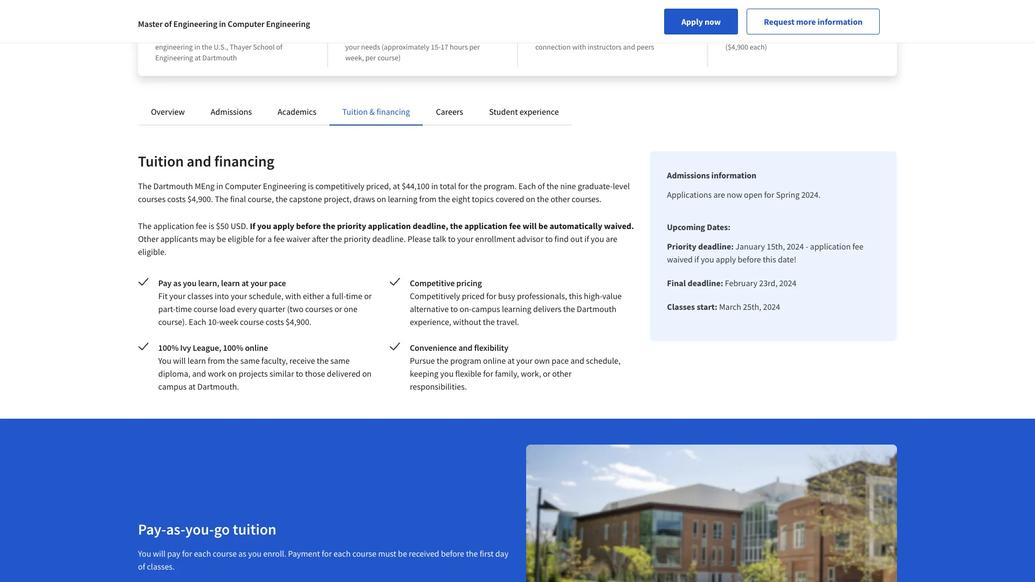 Task type: describe. For each thing, give the bounding box(es) containing it.
at inside convenience and flexibility pursue the program online at your own pace and schedule, keeping you flexible for family, work, or other responsibilities.
[[508, 356, 515, 366]]

the up 15-
[[428, 31, 438, 41]]

payment
[[288, 549, 320, 560]]

the up 'after'
[[323, 221, 336, 231]]

hands-
[[585, 31, 607, 41]]

from inside the dartmouth meng in computer engineering is competitively priced, at $44,100 in total for the program. each of the nine graduate-level courses costs $4,900. the final course, the capstone project, draws on learning from the eight topics covered on the other courses.
[[419, 194, 437, 204]]

placeholder image
[[527, 445, 898, 583]]

the left the "travel."
[[483, 317, 495, 327]]

courses inside pay as you learn, learn at your pace fit your classes into your schedule, with either a full-time or part-time course load every quarter (two courses or one course). each 10-week course costs $4,900.
[[305, 304, 333, 315]]

deadline: for final
[[688, 278, 724, 289]]

will inside you will pay for each course as you enroll. payment for each course must be received before the first day of classes.
[[153, 549, 166, 560]]

one inside earn an ivy league degree from one of the first professional schools of engineering in the u.s., thayer school of engineering at dartmouth
[[173, 31, 185, 41]]

and left 'flexibility'
[[459, 343, 473, 353]]

1 vertical spatial or
[[335, 304, 342, 315]]

15-
[[431, 42, 441, 52]]

at inside the dartmouth meng in computer engineering is competitively priced, at $44,100 in total for the program. each of the nine graduate-level courses costs $4,900. the final course, the capstone project, draws on learning from the eight topics covered on the other courses.
[[393, 181, 400, 192]]

1 same from the left
[[240, 356, 260, 366]]

pace inside pay as you learn, learn at your pace fit your classes into your schedule, with either a full-time or part-time course load every quarter (two courses or one course). each 10-week course costs $4,900.
[[269, 278, 286, 289]]

complete the program on the schedule that suits your needs (approximately 15-17 hours per week, per course)
[[346, 31, 499, 63]]

earn
[[155, 16, 177, 30]]

for right payment
[[322, 549, 332, 560]]

may
[[200, 234, 215, 244]]

in inside $44,100 total cost pay only for courses you enroll in per term ($4,900 each)
[[823, 31, 829, 41]]

convenience
[[410, 343, 457, 353]]

total inside $44,100 total cost pay only for courses you enroll in per term ($4,900 each)
[[764, 16, 785, 30]]

will inside 100% ivy league, 100% online you will learn from the same faculty, receive the same diploma, and work on projects similar to those delivered on campus at dartmouth.
[[173, 356, 186, 366]]

master
[[138, 18, 163, 29]]

and up peers
[[645, 31, 657, 41]]

100% ivy league, 100% online you will learn from the same faculty, receive the same diploma, and work on projects similar to those delivered on campus at dartmouth.
[[158, 343, 372, 392]]

automatically
[[550, 221, 603, 231]]

convenience and flexibility pursue the program online at your own pace and schedule, keeping you flexible for family, work, or other responsibilities.
[[410, 343, 621, 392]]

the application fee is $50 usd. if you apply before the priority application deadline, the application fee will be automatically waived. other applicants may be eligible for a fee waiver after the priority deadline. please talk to your enrollment advisor to find out if you are eligible.
[[138, 221, 634, 257]]

at inside pay as you learn, learn at your pace fit your classes into your schedule, with either a full-time or part-time course load every quarter (two courses or one course). each 10-week course costs $4,900.
[[242, 278, 249, 289]]

for inside convenience and flexibility pursue the program online at your own pace and schedule, keeping you flexible for family, work, or other responsibilities.
[[484, 368, 494, 379]]

the right deadline,
[[450, 221, 463, 231]]

as inside you will pay for each course as you enroll. payment for each course must be received before the first day of classes.
[[239, 549, 247, 560]]

pricing
[[457, 278, 482, 289]]

10-
[[208, 317, 219, 327]]

full-
[[332, 291, 346, 302]]

waiver
[[287, 234, 310, 244]]

work,
[[521, 368, 542, 379]]

applications
[[668, 189, 712, 200]]

ivy inside earn an ivy league degree from one of the first professional schools of engineering in the u.s., thayer school of engineering at dartmouth
[[192, 16, 206, 30]]

as inside pay as you learn, learn at your pace fit your classes into your schedule, with either a full-time or part-time course load every quarter (two courses or one course). each 10-week course costs $4,900.
[[173, 278, 181, 289]]

$44,100 total cost pay only for courses you enroll in per term ($4,900 each)
[[726, 16, 858, 52]]

after
[[312, 234, 329, 244]]

without
[[453, 317, 482, 327]]

on right delivered
[[362, 368, 372, 379]]

each inside the dartmouth meng in computer engineering is competitively priced, at $44,100 in total for the program. each of the nine graduate-level courses costs $4,900. the final course, the capstone project, draws on learning from the eight topics covered on the other courses.
[[519, 181, 536, 192]]

information inside 'button'
[[818, 16, 863, 27]]

2024 inside 'january 15th, 2024 - application fee waived if you apply before this date!'
[[787, 241, 804, 252]]

dates:
[[707, 222, 731, 233]]

the right course,
[[276, 194, 288, 204]]

and right own
[[571, 356, 585, 366]]

financing for tuition and financing
[[214, 152, 275, 171]]

you inside 100% ivy league, 100% online you will learn from the same faculty, receive the same diploma, and work on projects similar to those delivered on campus at dartmouth.
[[158, 356, 172, 366]]

0 vertical spatial priority
[[337, 221, 366, 231]]

of up the from
[[164, 18, 172, 29]]

2 100% from the left
[[223, 343, 243, 353]]

usd.
[[231, 221, 248, 231]]

the left nine
[[547, 181, 559, 192]]

1 vertical spatial the
[[215, 194, 229, 204]]

learning inside the dartmouth meng in computer engineering is competitively priced, at $44,100 in total for the program. each of the nine graduate-level courses costs $4,900. the final course, the capstone project, draws on learning from the eight topics covered on the other courses.
[[388, 194, 418, 204]]

competitive pricing competitively priced for busy professionals, this high-value alternative to on-campus learning delivers the dartmouth experience, without the travel.
[[410, 278, 622, 327]]

you inside pay as you learn, learn at your pace fit your classes into your schedule, with either a full-time or part-time course load every quarter (two courses or one course). each 10-week course costs $4,900.
[[183, 278, 197, 289]]

(two
[[287, 304, 304, 315]]

engineering inside earn an ivy league degree from one of the first professional schools of engineering in the u.s., thayer school of engineering at dartmouth
[[155, 53, 193, 63]]

course).
[[158, 317, 187, 327]]

the inside you will pay for each course as you enroll. payment for each course must be received before the first day of classes.
[[466, 549, 478, 560]]

pay as you learn, learn at your pace fit your classes into your schedule, with either a full-time or part-time course load every quarter (two courses or one course). each 10-week course costs $4,900.
[[158, 278, 372, 327]]

pay
[[167, 549, 180, 560]]

this inside 'january 15th, 2024 - application fee waived if you apply before this date!'
[[763, 254, 777, 265]]

the right 'after'
[[330, 234, 342, 244]]

upcoming
[[668, 222, 706, 233]]

the dartmouth meng in computer engineering is competitively priced, at $44,100 in total for the program. each of the nine graduate-level courses costs $4,900. the final course, the capstone project, draws on learning from the eight topics covered on the other courses.
[[138, 181, 630, 204]]

alternative
[[410, 304, 449, 315]]

the inside convenience and flexibility pursue the program online at your own pace and schedule, keeping you flexible for family, work, or other responsibilities.
[[437, 356, 449, 366]]

first inside earn an ivy league degree from one of the first professional schools of engineering in the u.s., thayer school of engineering at dartmouth
[[207, 31, 219, 41]]

connection
[[536, 42, 571, 52]]

tuition
[[233, 520, 276, 539]]

overview link
[[151, 106, 185, 117]]

other inside convenience and flexibility pursue the program online at your own pace and schedule, keeping you flexible for family, work, or other responsibilities.
[[553, 368, 572, 379]]

online inside 100% ivy league, 100% online you will learn from the same faculty, receive the same diploma, and work on projects similar to those delivered on campus at dartmouth.
[[245, 343, 268, 353]]

costs inside pay as you learn, learn at your pace fit your classes into your schedule, with either a full-time or part-time course load every quarter (two courses or one course). each 10-week course costs $4,900.
[[266, 317, 284, 327]]

lecture videos, hands-on projects, and connection with instructors and peers
[[536, 31, 657, 52]]

campus inside competitive pricing competitively priced for busy professionals, this high-value alternative to on-campus learning delivers the dartmouth experience, without the travel.
[[472, 304, 500, 315]]

to right talk
[[448, 234, 456, 244]]

will inside the application fee is $50 usd. if you apply before the priority application deadline, the application fee will be automatically waived. other applicants may be eligible for a fee waiver after the priority deadline. please talk to your enrollment advisor to find out if you are eligible.
[[523, 221, 537, 231]]

costs inside the dartmouth meng in computer engineering is competitively priced, at $44,100 in total for the program. each of the nine graduate-level courses costs $4,900. the final course, the capstone project, draws on learning from the eight topics covered on the other courses.
[[167, 194, 186, 204]]

deadline: for priority
[[699, 241, 734, 252]]

other
[[138, 234, 159, 244]]

before inside 'january 15th, 2024 - application fee waived if you apply before this date!'
[[738, 254, 762, 265]]

schedule, inside pay as you learn, learn at your pace fit your classes into your schedule, with either a full-time or part-time course load every quarter (two courses or one course). each 10-week course costs $4,900.
[[249, 291, 284, 302]]

waived.
[[604, 221, 634, 231]]

at inside 100% ivy league, 100% online you will learn from the same faculty, receive the same diploma, and work on projects similar to those delivered on campus at dartmouth.
[[189, 381, 196, 392]]

the up needs
[[378, 31, 388, 41]]

the for application
[[138, 221, 152, 231]]

receive
[[290, 356, 315, 366]]

course left must
[[353, 549, 377, 560]]

engineering up engineering
[[173, 18, 217, 29]]

1 horizontal spatial per
[[470, 42, 480, 52]]

your inside convenience and flexibility pursue the program online at your own pace and schedule, keeping you flexible for family, work, or other responsibilities.
[[517, 356, 533, 366]]

thayer
[[230, 42, 252, 52]]

graduate-
[[578, 181, 613, 192]]

application up applicants
[[153, 221, 194, 231]]

busy
[[498, 291, 516, 302]]

on inside complete the program on the schedule that suits your needs (approximately 15-17 hours per week, per course)
[[418, 31, 426, 41]]

for right open
[[765, 189, 775, 200]]

be inside you will pay for each course as you enroll. payment for each course must be received before the first day of classes.
[[398, 549, 407, 560]]

engineering up schools
[[266, 18, 310, 29]]

on right work
[[228, 368, 237, 379]]

week
[[219, 317, 238, 327]]

deadline,
[[413, 221, 449, 231]]

into
[[215, 291, 229, 302]]

before inside you will pay for each course as you enroll. payment for each course must be received before the first day of classes.
[[441, 549, 465, 560]]

(approximately
[[382, 42, 430, 52]]

capstone
[[289, 194, 322, 204]]

pay-as-you-go tuition
[[138, 520, 280, 539]]

15th,
[[767, 241, 786, 252]]

engineering
[[155, 42, 193, 52]]

one inside pay as you learn, learn at your pace fit your classes into your schedule, with either a full-time or part-time course load every quarter (two courses or one course). each 10-week course costs $4,900.
[[344, 304, 358, 315]]

fee inside 'january 15th, 2024 - application fee waived if you apply before this date!'
[[853, 241, 864, 252]]

those
[[305, 368, 325, 379]]

admissions information
[[668, 170, 757, 181]]

priced
[[462, 291, 485, 302]]

keeping
[[410, 368, 439, 379]]

engineering inside the dartmouth meng in computer engineering is competitively priced, at $44,100 in total for the program. each of the nine graduate-level courses costs $4,900. the final course, the capstone project, draws on learning from the eight topics covered on the other courses.
[[263, 181, 306, 192]]

1 horizontal spatial are
[[714, 189, 726, 200]]

course down every
[[240, 317, 264, 327]]

application up enrollment
[[465, 221, 508, 231]]

cost
[[787, 16, 806, 30]]

academics link
[[278, 106, 317, 117]]

schedule
[[440, 31, 468, 41]]

league,
[[193, 343, 221, 353]]

apply now
[[682, 16, 721, 27]]

$4,900. inside pay as you learn, learn at your pace fit your classes into your schedule, with either a full-time or part-time course load every quarter (two courses or one course). each 10-week course costs $4,900.
[[286, 317, 312, 327]]

course down the go
[[213, 549, 237, 560]]

student experience
[[489, 106, 559, 117]]

schools
[[261, 31, 285, 41]]

you right out
[[591, 234, 605, 244]]

0 vertical spatial be
[[539, 221, 548, 231]]

and down projects,
[[624, 42, 636, 52]]

2024 for final deadline: february 23rd, 2024
[[780, 278, 797, 289]]

0 horizontal spatial time
[[176, 304, 192, 315]]

2 vertical spatial per
[[366, 53, 376, 63]]

priority
[[668, 241, 697, 252]]

if inside the application fee is $50 usd. if you apply before the priority application deadline, the application fee will be automatically waived. other applicants may be eligible for a fee waiver after the priority deadline. please talk to your enrollment advisor to find out if you are eligible.
[[585, 234, 589, 244]]

either
[[303, 291, 324, 302]]

fee up the 'advisor'
[[510, 221, 521, 231]]

this inside competitive pricing competitively priced for busy professionals, this high-value alternative to on-campus learning delivers the dartmouth experience, without the travel.
[[569, 291, 583, 302]]

computer for meng
[[225, 181, 261, 192]]

apply inside 'january 15th, 2024 - application fee waived if you apply before this date!'
[[716, 254, 737, 265]]

at inside earn an ivy league degree from one of the first professional schools of engineering in the u.s., thayer school of engineering at dartmouth
[[195, 53, 201, 63]]

student
[[489, 106, 518, 117]]

computer for engineering
[[228, 18, 265, 29]]

similar
[[270, 368, 294, 379]]

$44,100 inside the dartmouth meng in computer engineering is competitively priced, at $44,100 in total for the program. each of the nine graduate-level courses costs $4,900. the final course, the capstone project, draws on learning from the eight topics covered on the other courses.
[[402, 181, 430, 192]]

admissions for admissions information
[[668, 170, 710, 181]]

suits
[[484, 31, 499, 41]]

deadline.
[[372, 234, 406, 244]]

2 same from the left
[[331, 356, 350, 366]]

1 horizontal spatial now
[[727, 189, 743, 200]]

the up the dartmouth.
[[227, 356, 239, 366]]

fit
[[158, 291, 168, 302]]

an
[[179, 16, 190, 30]]

is inside the application fee is $50 usd. if you apply before the priority application deadline, the application fee will be automatically waived. other applicants may be eligible for a fee waiver after the priority deadline. please talk to your enrollment advisor to find out if you are eligible.
[[209, 221, 214, 231]]

online inside convenience and flexibility pursue the program online at your own pace and schedule, keeping you flexible for family, work, or other responsibilities.
[[483, 356, 506, 366]]

fee up may
[[196, 221, 207, 231]]

your inside the application fee is $50 usd. if you apply before the priority application deadline, the application fee will be automatically waived. other applicants may be eligible for a fee waiver after the priority deadline. please talk to your enrollment advisor to find out if you are eligible.
[[457, 234, 474, 244]]

that
[[470, 31, 483, 41]]

flexibility
[[474, 343, 509, 353]]

if inside 'january 15th, 2024 - application fee waived if you apply before this date!'
[[695, 254, 700, 265]]

careers link
[[436, 106, 464, 117]]

other inside the dartmouth meng in computer engineering is competitively priced, at $44,100 in total for the program. each of the nine graduate-level courses costs $4,900. the final course, the capstone project, draws on learning from the eight topics covered on the other courses.
[[551, 194, 570, 204]]

pay inside $44,100 total cost pay only for courses you enroll in per term ($4,900 each)
[[726, 31, 737, 41]]

load
[[219, 304, 235, 315]]

tuition for tuition & financing
[[343, 106, 368, 117]]

league
[[208, 16, 241, 30]]

school
[[253, 42, 275, 52]]

course down "classes"
[[194, 304, 218, 315]]

on down "priced,"
[[377, 194, 386, 204]]

ivy inside 100% ivy league, 100% online you will learn from the same faculty, receive the same diploma, and work on projects similar to those delivered on campus at dartmouth.
[[180, 343, 191, 353]]

the right delivers
[[564, 304, 575, 315]]

flexible
[[456, 368, 482, 379]]

term
[[843, 31, 858, 41]]

2024 for classes start: march 25th, 2024
[[764, 302, 781, 312]]



Task type: vqa. For each thing, say whether or not it's contained in the screenshot.


Task type: locate. For each thing, give the bounding box(es) containing it.
applicants
[[160, 234, 198, 244]]

1 horizontal spatial admissions
[[668, 170, 710, 181]]

before
[[296, 221, 321, 231], [738, 254, 762, 265], [441, 549, 465, 560]]

pay up fit
[[158, 278, 172, 289]]

the down 'master of engineering in computer engineering'
[[195, 31, 205, 41]]

you-
[[185, 520, 214, 539]]

diploma,
[[158, 368, 191, 379]]

financing up final on the top left of page
[[214, 152, 275, 171]]

1 vertical spatial campus
[[158, 381, 187, 392]]

0 horizontal spatial will
[[153, 549, 166, 560]]

1 horizontal spatial total
[[764, 16, 785, 30]]

tuition for tuition and financing
[[138, 152, 184, 171]]

dartmouth down u.s.,
[[202, 53, 237, 63]]

1 horizontal spatial financing
[[377, 106, 410, 117]]

2 vertical spatial dartmouth
[[577, 304, 617, 315]]

a inside the application fee is $50 usd. if you apply before the priority application deadline, the application fee will be automatically waived. other applicants may be eligible for a fee waiver after the priority deadline. please talk to your enrollment advisor to find out if you are eligible.
[[268, 234, 272, 244]]

out
[[571, 234, 583, 244]]

a left waiver
[[268, 234, 272, 244]]

dartmouth.
[[197, 381, 239, 392]]

1 horizontal spatial information
[[818, 16, 863, 27]]

for up eight
[[458, 181, 469, 192]]

admissions for admissions
[[211, 106, 252, 117]]

on right the covered
[[526, 194, 536, 204]]

per down needs
[[366, 53, 376, 63]]

0 vertical spatial is
[[308, 181, 314, 192]]

are down admissions information at right
[[714, 189, 726, 200]]

online down 'flexibility'
[[483, 356, 506, 366]]

level
[[613, 181, 630, 192]]

100% down "course)." at bottom left
[[158, 343, 179, 353]]

the
[[138, 181, 152, 192], [215, 194, 229, 204], [138, 221, 152, 231]]

1 vertical spatial schedule,
[[586, 356, 621, 366]]

$4,900. inside the dartmouth meng in computer engineering is competitively priced, at $44,100 in total for the program. each of the nine graduate-level courses costs $4,900. the final course, the capstone project, draws on learning from the eight topics covered on the other courses.
[[187, 194, 213, 204]]

your inside complete the program on the schedule that suits your needs (approximately 15-17 hours per week, per course)
[[346, 42, 360, 52]]

only
[[739, 31, 752, 41]]

0 horizontal spatial learning
[[388, 194, 418, 204]]

1 vertical spatial learn
[[188, 356, 206, 366]]

0 vertical spatial time
[[346, 291, 363, 302]]

ivy right an
[[192, 16, 206, 30]]

the for dartmouth
[[138, 181, 152, 192]]

learn inside pay as you learn, learn at your pace fit your classes into your schedule, with either a full-time or part-time course load every quarter (two courses or one course). each 10-week course costs $4,900.
[[221, 278, 240, 289]]

1 horizontal spatial pay
[[726, 31, 737, 41]]

the
[[195, 31, 205, 41], [378, 31, 388, 41], [428, 31, 438, 41], [202, 42, 212, 52], [470, 181, 482, 192], [547, 181, 559, 192], [276, 194, 288, 204], [438, 194, 450, 204], [537, 194, 549, 204], [323, 221, 336, 231], [450, 221, 463, 231], [330, 234, 342, 244], [564, 304, 575, 315], [483, 317, 495, 327], [227, 356, 239, 366], [317, 356, 329, 366], [437, 356, 449, 366], [466, 549, 478, 560]]

0 horizontal spatial be
[[217, 234, 226, 244]]

1 horizontal spatial is
[[308, 181, 314, 192]]

you up "classes"
[[183, 278, 197, 289]]

0 vertical spatial are
[[714, 189, 726, 200]]

is up capstone
[[308, 181, 314, 192]]

you up 'diploma,'
[[158, 356, 172, 366]]

topics
[[472, 194, 494, 204]]

in up professional
[[219, 18, 226, 29]]

learn down league,
[[188, 356, 206, 366]]

costs down quarter
[[266, 317, 284, 327]]

0 vertical spatial costs
[[167, 194, 186, 204]]

program inside convenience and flexibility pursue the program online at your own pace and schedule, keeping you flexible for family, work, or other responsibilities.
[[451, 356, 482, 366]]

financing for tuition & financing
[[377, 106, 410, 117]]

1 vertical spatial each
[[189, 317, 206, 327]]

classes.
[[147, 562, 175, 573]]

or
[[364, 291, 372, 302], [335, 304, 342, 315], [543, 368, 551, 379]]

0 horizontal spatial same
[[240, 356, 260, 366]]

the left u.s.,
[[202, 42, 212, 52]]

1 vertical spatial information
[[712, 170, 757, 181]]

0 vertical spatial online
[[245, 343, 268, 353]]

classes
[[668, 302, 696, 312]]

the left eight
[[438, 194, 450, 204]]

for
[[754, 31, 763, 41], [458, 181, 469, 192], [765, 189, 775, 200], [256, 234, 266, 244], [487, 291, 497, 302], [484, 368, 494, 379], [182, 549, 192, 560], [322, 549, 332, 560]]

1 vertical spatial admissions
[[668, 170, 710, 181]]

covered
[[496, 194, 525, 204]]

1 horizontal spatial 100%
[[223, 343, 243, 353]]

learning down "priced,"
[[388, 194, 418, 204]]

1 vertical spatial time
[[176, 304, 192, 315]]

engineering up capstone
[[263, 181, 306, 192]]

1 each from the left
[[194, 549, 211, 560]]

2 vertical spatial 2024
[[764, 302, 781, 312]]

tuition & financing link
[[343, 106, 410, 117]]

priority down draws
[[337, 221, 366, 231]]

as-
[[166, 520, 185, 539]]

the left day
[[466, 549, 478, 560]]

advisor
[[517, 234, 544, 244]]

1 horizontal spatial each
[[334, 549, 351, 560]]

1 horizontal spatial same
[[331, 356, 350, 366]]

1 vertical spatial per
[[470, 42, 480, 52]]

with down videos,
[[573, 42, 587, 52]]

experience
[[520, 106, 559, 117]]

pursue
[[410, 356, 435, 366]]

0 vertical spatial courses
[[764, 31, 788, 41]]

0 horizontal spatial online
[[245, 343, 268, 353]]

2024 right 23rd,
[[780, 278, 797, 289]]

0 horizontal spatial this
[[569, 291, 583, 302]]

you
[[158, 356, 172, 366], [138, 549, 151, 560]]

dartmouth inside earn an ivy league degree from one of the first professional schools of engineering in the u.s., thayer school of engineering at dartmouth
[[202, 53, 237, 63]]

upcoming dates:
[[668, 222, 731, 233]]

in inside earn an ivy league degree from one of the first professional schools of engineering in the u.s., thayer school of engineering at dartmouth
[[194, 42, 200, 52]]

per down that
[[470, 42, 480, 52]]

will up 'diploma,'
[[173, 356, 186, 366]]

and inside 100% ivy league, 100% online you will learn from the same faculty, receive the same diploma, and work on projects similar to those delivered on campus at dartmouth.
[[192, 368, 206, 379]]

waived
[[668, 254, 693, 265]]

a left full-
[[326, 291, 330, 302]]

and
[[645, 31, 657, 41], [624, 42, 636, 52], [187, 152, 211, 171], [459, 343, 473, 353], [571, 356, 585, 366], [192, 368, 206, 379]]

february
[[725, 278, 758, 289]]

2 vertical spatial will
[[153, 549, 166, 560]]

on inside lecture videos, hands-on projects, and connection with instructors and peers
[[607, 31, 615, 41]]

1 vertical spatial program
[[451, 356, 482, 366]]

for inside the dartmouth meng in computer engineering is competitively priced, at $44,100 in total for the program. each of the nine graduate-level courses costs $4,900. the final course, the capstone project, draws on learning from the eight topics covered on the other courses.
[[458, 181, 469, 192]]

1 horizontal spatial you
[[158, 356, 172, 366]]

courses inside $44,100 total cost pay only for courses you enroll in per term ($4,900 each)
[[764, 31, 788, 41]]

0 horizontal spatial one
[[173, 31, 185, 41]]

at
[[195, 53, 201, 63], [393, 181, 400, 192], [242, 278, 249, 289], [508, 356, 515, 366], [189, 381, 196, 392]]

travel.
[[497, 317, 520, 327]]

0 vertical spatial before
[[296, 221, 321, 231]]

faculty,
[[262, 356, 288, 366]]

now inside button
[[705, 16, 721, 27]]

1 horizontal spatial program
[[451, 356, 482, 366]]

will up classes.
[[153, 549, 166, 560]]

before up waiver
[[296, 221, 321, 231]]

courses down either
[[305, 304, 333, 315]]

on up (approximately at left
[[418, 31, 426, 41]]

1 horizontal spatial tuition
[[343, 106, 368, 117]]

1 vertical spatial total
[[440, 181, 457, 192]]

schedule,
[[249, 291, 284, 302], [586, 356, 621, 366]]

1 vertical spatial pace
[[552, 356, 569, 366]]

for inside competitive pricing competitively priced for busy professionals, this high-value alternative to on-campus learning delivers the dartmouth experience, without the travel.
[[487, 291, 497, 302]]

0 vertical spatial each
[[519, 181, 536, 192]]

0 vertical spatial $44,100
[[726, 16, 762, 30]]

fee left waiver
[[274, 234, 285, 244]]

1 horizontal spatial learn
[[221, 278, 240, 289]]

academics
[[278, 106, 317, 117]]

be
[[539, 221, 548, 231], [217, 234, 226, 244], [398, 549, 407, 560]]

you inside you will pay for each course as you enroll. payment for each course must be received before the first day of classes.
[[248, 549, 262, 560]]

1 vertical spatial you
[[138, 549, 151, 560]]

0 horizontal spatial you
[[138, 549, 151, 560]]

schedule, inside convenience and flexibility pursue the program online at your own pace and schedule, keeping you flexible for family, work, or other responsibilities.
[[586, 356, 621, 366]]

from inside 100% ivy league, 100% online you will learn from the same faculty, receive the same diploma, and work on projects similar to those delivered on campus at dartmouth.
[[208, 356, 225, 366]]

apply up waiver
[[273, 221, 295, 231]]

0 horizontal spatial schedule,
[[249, 291, 284, 302]]

you inside convenience and flexibility pursue the program online at your own pace and schedule, keeping you flexible for family, work, or other responsibilities.
[[441, 368, 454, 379]]

0 vertical spatial ivy
[[192, 16, 206, 30]]

$44,100 inside $44,100 total cost pay only for courses you enroll in per term ($4,900 each)
[[726, 16, 762, 30]]

delivered
[[327, 368, 361, 379]]

application up deadline.
[[368, 221, 411, 231]]

campus down priced
[[472, 304, 500, 315]]

you down priority deadline:
[[701, 254, 715, 265]]

2 vertical spatial or
[[543, 368, 551, 379]]

0 vertical spatial learning
[[388, 194, 418, 204]]

needs
[[361, 42, 380, 52]]

2 vertical spatial courses
[[305, 304, 333, 315]]

start:
[[697, 302, 718, 312]]

of down an
[[187, 31, 193, 41]]

each up the covered
[[519, 181, 536, 192]]

program.
[[484, 181, 517, 192]]

2 vertical spatial be
[[398, 549, 407, 560]]

professionals,
[[517, 291, 568, 302]]

computer up professional
[[228, 18, 265, 29]]

and left work
[[192, 368, 206, 379]]

pace inside convenience and flexibility pursue the program online at your own pace and schedule, keeping you flexible for family, work, or other responsibilities.
[[552, 356, 569, 366]]

campus
[[472, 304, 500, 315], [158, 381, 187, 392]]

with inside pay as you learn, learn at your pace fit your classes into your schedule, with either a full-time or part-time course load every quarter (two courses or one course). each 10-week course costs $4,900.
[[285, 291, 301, 302]]

learning inside competitive pricing competitively priced for busy professionals, this high-value alternative to on-campus learning delivers the dartmouth experience, without the travel.
[[502, 304, 532, 315]]

you inside 'january 15th, 2024 - application fee waived if you apply before this date!'
[[701, 254, 715, 265]]

1 horizontal spatial dartmouth
[[202, 53, 237, 63]]

competitively
[[410, 291, 460, 302]]

priority deadline:
[[668, 241, 734, 252]]

application inside 'january 15th, 2024 - application fee waived if you apply before this date!'
[[811, 241, 851, 252]]

learn inside 100% ivy league, 100% online you will learn from the same faculty, receive the same diploma, and work on projects similar to those delivered on campus at dartmouth.
[[188, 356, 206, 366]]

0 horizontal spatial first
[[207, 31, 219, 41]]

1 vertical spatial priority
[[344, 234, 371, 244]]

to left find
[[546, 234, 553, 244]]

course)
[[378, 53, 401, 63]]

is inside the dartmouth meng in computer engineering is competitively priced, at $44,100 in total for the program. each of the nine graduate-level courses costs $4,900. the final course, the capstone project, draws on learning from the eight topics covered on the other courses.
[[308, 181, 314, 192]]

information up term
[[818, 16, 863, 27]]

find
[[555, 234, 569, 244]]

1 vertical spatial costs
[[266, 317, 284, 327]]

day
[[496, 549, 509, 560]]

pay inside pay as you learn, learn at your pace fit your classes into your schedule, with either a full-time or part-time course load every quarter (two courses or one course). each 10-week course costs $4,900.
[[158, 278, 172, 289]]

1 horizontal spatial this
[[763, 254, 777, 265]]

1 100% from the left
[[158, 343, 179, 353]]

part-
[[158, 304, 176, 315]]

of inside the dartmouth meng in computer engineering is competitively priced, at $44,100 in total for the program. each of the nine graduate-level courses costs $4,900. the final course, the capstone project, draws on learning from the eight topics covered on the other courses.
[[538, 181, 545, 192]]

from up deadline,
[[419, 194, 437, 204]]

the inside the application fee is $50 usd. if you apply before the priority application deadline, the application fee will be automatically waived. other applicants may be eligible for a fee waiver after the priority deadline. please talk to your enrollment advisor to find out if you are eligible.
[[138, 221, 152, 231]]

time
[[346, 291, 363, 302], [176, 304, 192, 315]]

or down own
[[543, 368, 551, 379]]

the up topics
[[470, 181, 482, 192]]

to down receive
[[296, 368, 303, 379]]

1 vertical spatial dartmouth
[[153, 181, 193, 192]]

in right engineering
[[194, 42, 200, 52]]

0 vertical spatial computer
[[228, 18, 265, 29]]

dartmouth inside the dartmouth meng in computer engineering is competitively priced, at $44,100 in total for the program. each of the nine graduate-level courses costs $4,900. the final course, the capstone project, draws on learning from the eight topics covered on the other courses.
[[153, 181, 193, 192]]

17
[[441, 42, 449, 52]]

to inside 100% ivy league, 100% online you will learn from the same faculty, receive the same diploma, and work on projects similar to those delivered on campus at dartmouth.
[[296, 368, 303, 379]]

1 horizontal spatial $44,100
[[726, 16, 762, 30]]

1 horizontal spatial be
[[398, 549, 407, 560]]

1 vertical spatial one
[[344, 304, 358, 315]]

1 vertical spatial this
[[569, 291, 583, 302]]

in up deadline,
[[432, 181, 438, 192]]

to
[[448, 234, 456, 244], [546, 234, 553, 244], [451, 304, 458, 315], [296, 368, 303, 379]]

1 vertical spatial ivy
[[180, 343, 191, 353]]

other
[[551, 194, 570, 204], [553, 368, 572, 379]]

1 vertical spatial be
[[217, 234, 226, 244]]

program inside complete the program on the schedule that suits your needs (approximately 15-17 hours per week, per course)
[[390, 31, 417, 41]]

1 vertical spatial learning
[[502, 304, 532, 315]]

you inside you will pay for each course as you enroll. payment for each course must be received before the first day of classes.
[[138, 549, 151, 560]]

deadline: up start:
[[688, 278, 724, 289]]

100% right league,
[[223, 343, 243, 353]]

eight
[[452, 194, 470, 204]]

of right schools
[[286, 31, 292, 41]]

courses inside the dartmouth meng in computer engineering is competitively priced, at $44,100 in total for the program. each of the nine graduate-level courses costs $4,900. the final course, the capstone project, draws on learning from the eight topics covered on the other courses.
[[138, 194, 166, 204]]

quarter
[[259, 304, 286, 315]]

enroll
[[803, 31, 821, 41]]

are inside the application fee is $50 usd. if you apply before the priority application deadline, the application fee will be automatically waived. other applicants may be eligible for a fee waiver after the priority deadline. please talk to your enrollment advisor to find out if you are eligible.
[[606, 234, 618, 244]]

of inside you will pay for each course as you enroll. payment for each course must be received before the first day of classes.
[[138, 562, 145, 573]]

the right the covered
[[537, 194, 549, 204]]

for inside the application fee is $50 usd. if you apply before the priority application deadline, the application fee will be automatically waived. other applicants may be eligible for a fee waiver after the priority deadline. please talk to your enrollment advisor to find out if you are eligible.
[[256, 234, 266, 244]]

0 horizontal spatial or
[[335, 304, 342, 315]]

please
[[408, 234, 431, 244]]

before down january in the top of the page
[[738, 254, 762, 265]]

0 horizontal spatial pay
[[158, 278, 172, 289]]

0 vertical spatial admissions
[[211, 106, 252, 117]]

experience,
[[410, 317, 452, 327]]

0 vertical spatial if
[[585, 234, 589, 244]]

0 vertical spatial first
[[207, 31, 219, 41]]

delivers
[[534, 304, 562, 315]]

online up faculty, in the bottom of the page
[[245, 343, 268, 353]]

2 vertical spatial the
[[138, 221, 152, 231]]

for right 'pay'
[[182, 549, 192, 560]]

of left classes.
[[138, 562, 145, 573]]

and up meng
[[187, 152, 211, 171]]

0 horizontal spatial program
[[390, 31, 417, 41]]

application right -
[[811, 241, 851, 252]]

2 horizontal spatial dartmouth
[[577, 304, 617, 315]]

you inside $44,100 total cost pay only for courses you enroll in per term ($4,900 each)
[[790, 31, 802, 41]]

a inside pay as you learn, learn at your pace fit your classes into your schedule, with either a full-time or part-time course load every quarter (two courses or one course). each 10-week course costs $4,900.
[[326, 291, 330, 302]]

for inside $44,100 total cost pay only for courses you enroll in per term ($4,900 each)
[[754, 31, 763, 41]]

january
[[736, 241, 766, 252]]

projects
[[239, 368, 268, 379]]

you will pay for each course as you enroll. payment for each course must be received before the first day of classes.
[[138, 549, 509, 573]]

must
[[378, 549, 397, 560]]

0 horizontal spatial if
[[585, 234, 589, 244]]

in right meng
[[216, 181, 223, 192]]

0 vertical spatial learn
[[221, 278, 240, 289]]

2 horizontal spatial courses
[[764, 31, 788, 41]]

on up instructors
[[607, 31, 615, 41]]

with inside lecture videos, hands-on projects, and connection with instructors and peers
[[573, 42, 587, 52]]

for up each)
[[754, 31, 763, 41]]

dartmouth
[[202, 53, 237, 63], [153, 181, 193, 192], [577, 304, 617, 315]]

per inside $44,100 total cost pay only for courses you enroll in per term ($4,900 each)
[[830, 31, 841, 41]]

1 vertical spatial before
[[738, 254, 762, 265]]

2 horizontal spatial will
[[523, 221, 537, 231]]

2 each from the left
[[334, 549, 351, 560]]

0 vertical spatial information
[[818, 16, 863, 27]]

apply inside the application fee is $50 usd. if you apply before the priority application deadline, the application fee will be automatically waived. other applicants may be eligible for a fee waiver after the priority deadline. please talk to your enrollment advisor to find out if you are eligible.
[[273, 221, 295, 231]]

now left open
[[727, 189, 743, 200]]

0 vertical spatial other
[[551, 194, 570, 204]]

competitively
[[316, 181, 365, 192]]

ivy left league,
[[180, 343, 191, 353]]

or for pay as you learn, learn at your pace fit your classes into your schedule, with either a full-time or part-time course load every quarter (two courses or one course). each 10-week course costs $4,900.
[[364, 291, 372, 302]]

of
[[164, 18, 172, 29], [187, 31, 193, 41], [286, 31, 292, 41], [276, 42, 283, 52], [538, 181, 545, 192], [138, 562, 145, 573]]

0 horizontal spatial each
[[189, 317, 206, 327]]

classes
[[187, 291, 213, 302]]

to inside competitive pricing competitively priced for busy professionals, this high-value alternative to on-campus learning delivers the dartmouth experience, without the travel.
[[451, 304, 458, 315]]

request
[[764, 16, 795, 27]]

dartmouth inside competitive pricing competitively priced for busy professionals, this high-value alternative to on-campus learning delivers the dartmouth experience, without the travel.
[[577, 304, 617, 315]]

of left nine
[[538, 181, 545, 192]]

or for convenience and flexibility pursue the program online at your own pace and schedule, keeping you flexible for family, work, or other responsibilities.
[[543, 368, 551, 379]]

1 vertical spatial first
[[480, 549, 494, 560]]

0 vertical spatial this
[[763, 254, 777, 265]]

other right work,
[[553, 368, 572, 379]]

date!
[[778, 254, 797, 265]]

1 vertical spatial now
[[727, 189, 743, 200]]

own
[[535, 356, 550, 366]]

each left 10-
[[189, 317, 206, 327]]

for left family,
[[484, 368, 494, 379]]

first
[[207, 31, 219, 41], [480, 549, 494, 560]]

engineering
[[173, 18, 217, 29], [266, 18, 310, 29], [155, 53, 193, 63], [263, 181, 306, 192]]

apply
[[273, 221, 295, 231], [716, 254, 737, 265]]

spring
[[777, 189, 800, 200]]

costs up applicants
[[167, 194, 186, 204]]

2 vertical spatial before
[[441, 549, 465, 560]]

with up (two on the left of the page
[[285, 291, 301, 302]]

deadline:
[[699, 241, 734, 252], [688, 278, 724, 289]]

$44,100
[[726, 16, 762, 30], [402, 181, 430, 192]]

financing
[[377, 106, 410, 117], [214, 152, 275, 171]]

if
[[585, 234, 589, 244], [695, 254, 700, 265]]

per left term
[[830, 31, 841, 41]]

before right received
[[441, 549, 465, 560]]

total inside the dartmouth meng in computer engineering is competitively priced, at $44,100 in total for the program. each of the nine graduate-level courses costs $4,900. the final course, the capstone project, draws on learning from the eight topics covered on the other courses.
[[440, 181, 457, 192]]

every
[[237, 304, 257, 315]]

lecture
[[536, 31, 559, 41]]

2024 left -
[[787, 241, 804, 252]]

0 vertical spatial financing
[[377, 106, 410, 117]]

projects,
[[616, 31, 644, 41]]

now
[[705, 16, 721, 27], [727, 189, 743, 200]]

pace up quarter
[[269, 278, 286, 289]]

campus inside 100% ivy league, 100% online you will learn from the same faculty, receive the same diploma, and work on projects similar to those delivered on campus at dartmouth.
[[158, 381, 187, 392]]

learning up the "travel."
[[502, 304, 532, 315]]

0 vertical spatial total
[[764, 16, 785, 30]]

you right if
[[257, 221, 271, 231]]

2024.
[[802, 189, 821, 200]]

program up "flexible"
[[451, 356, 482, 366]]

0 horizontal spatial learn
[[188, 356, 206, 366]]

0 horizontal spatial campus
[[158, 381, 187, 392]]

u.s.,
[[214, 42, 228, 52]]

dartmouth down high-
[[577, 304, 617, 315]]

1 horizontal spatial time
[[346, 291, 363, 302]]

0 vertical spatial apply
[[273, 221, 295, 231]]

first inside you will pay for each course as you enroll. payment for each course must be received before the first day of classes.
[[480, 549, 494, 560]]

0 horizontal spatial dartmouth
[[153, 181, 193, 192]]

of down schools
[[276, 42, 283, 52]]

competitive
[[410, 278, 455, 289]]

from up work
[[208, 356, 225, 366]]

pace
[[269, 278, 286, 289], [552, 356, 569, 366]]

0 horizontal spatial each
[[194, 549, 211, 560]]

0 vertical spatial 2024
[[787, 241, 804, 252]]

2 horizontal spatial be
[[539, 221, 548, 231]]

request more information button
[[747, 9, 880, 35]]

1 vertical spatial will
[[173, 356, 186, 366]]

the up those
[[317, 356, 329, 366]]

priced,
[[366, 181, 391, 192]]

1 horizontal spatial if
[[695, 254, 700, 265]]

each inside pay as you learn, learn at your pace fit your classes into your schedule, with either a full-time or part-time course load every quarter (two courses or one course). each 10-week course costs $4,900.
[[189, 317, 206, 327]]

learn
[[221, 278, 240, 289], [188, 356, 206, 366]]

before inside the application fee is $50 usd. if you apply before the priority application deadline, the application fee will be automatically waived. other applicants may be eligible for a fee waiver after the priority deadline. please talk to your enrollment advisor to find out if you are eligible.
[[296, 221, 321, 231]]

1 horizontal spatial with
[[573, 42, 587, 52]]

engineering down engineering
[[155, 53, 193, 63]]



